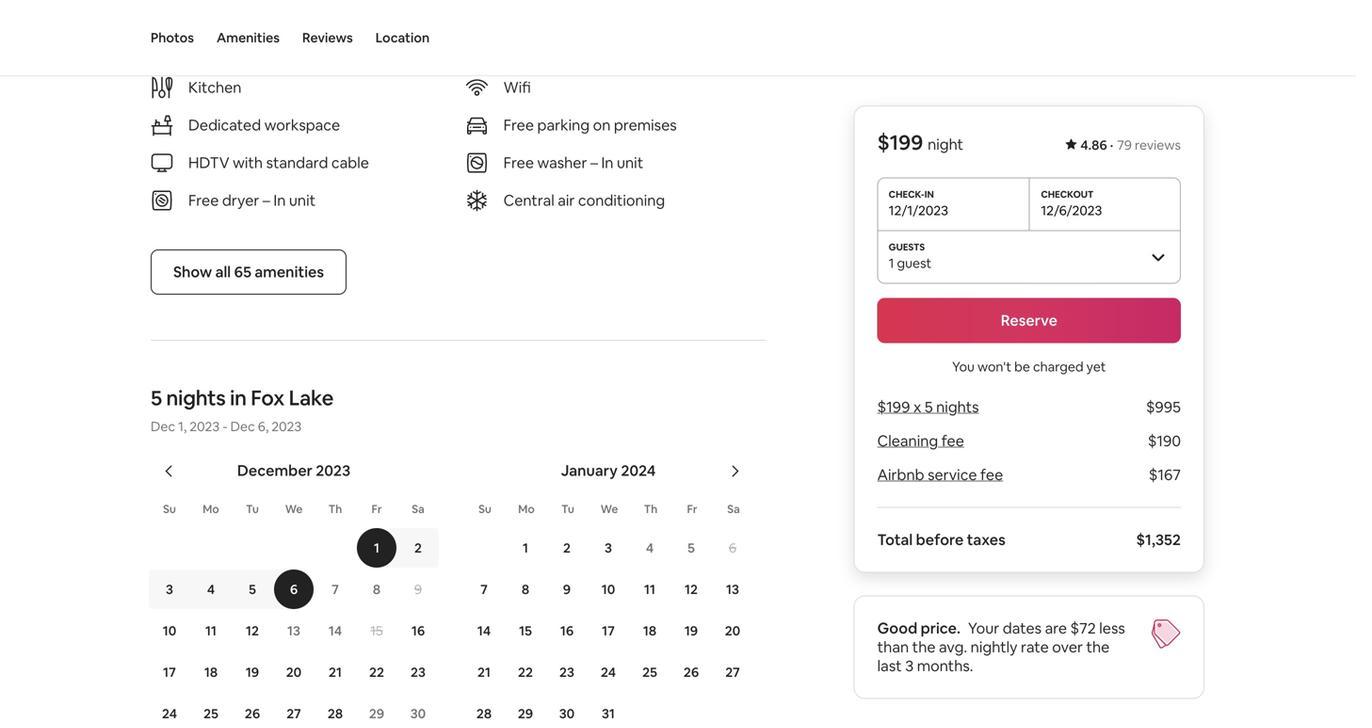 Task type: describe. For each thing, give the bounding box(es) containing it.
15 for second 15 button
[[519, 623, 532, 640]]

9 for second 9 button from the right
[[414, 581, 422, 598]]

cable
[[332, 153, 369, 173]]

last
[[878, 657, 902, 676]]

0 vertical spatial 20 button
[[712, 612, 754, 651]]

1 horizontal spatial 3 button
[[588, 529, 629, 568]]

on
[[593, 116, 611, 135]]

service
[[928, 465, 978, 485]]

air
[[558, 191, 575, 210]]

hdtv
[[188, 153, 230, 173]]

2 dec from the left
[[230, 418, 255, 435]]

2 23 button from the left
[[546, 653, 588, 693]]

central
[[504, 191, 555, 210]]

in
[[230, 385, 247, 412]]

fox
[[251, 385, 285, 412]]

amenities button
[[217, 0, 280, 75]]

free washer – in unit
[[504, 153, 644, 173]]

10 for leftmost the 10 button
[[163, 623, 176, 640]]

december
[[237, 461, 313, 481]]

0 vertical spatial 19 button
[[671, 612, 712, 651]]

2 21 button from the left
[[464, 653, 505, 693]]

1 horizontal spatial nights
[[937, 398, 979, 417]]

be
[[1015, 358, 1031, 375]]

2 sa from the left
[[728, 502, 740, 517]]

2 15 button from the left
[[505, 612, 546, 651]]

1 su from the left
[[163, 502, 176, 517]]

0 vertical spatial 10 button
[[588, 570, 629, 610]]

2 21 from the left
[[478, 664, 491, 681]]

1 th from the left
[[329, 502, 342, 517]]

in for washer
[[602, 153, 614, 173]]

amenities
[[217, 29, 280, 46]]

0 horizontal spatial 17 button
[[149, 653, 190, 693]]

15 for 2nd 15 button from right
[[370, 623, 383, 640]]

than
[[878, 638, 909, 657]]

1 fr from the left
[[372, 502, 382, 517]]

won't
[[978, 358, 1012, 375]]

9 for 1st 9 button from the right
[[563, 581, 571, 598]]

1 vertical spatial 4 button
[[190, 570, 232, 610]]

– for washer
[[591, 153, 598, 173]]

cleaning fee
[[878, 432, 965, 451]]

0 vertical spatial lake
[[188, 40, 221, 59]]

12 for right 12 button
[[685, 581, 698, 598]]

27
[[726, 664, 740, 681]]

0 horizontal spatial 13
[[287, 623, 301, 640]]

1 21 from the left
[[329, 664, 342, 681]]

2 fr from the left
[[687, 502, 698, 517]]

4.86
[[1081, 137, 1108, 154]]

charged
[[1034, 358, 1084, 375]]

2024
[[621, 461, 656, 481]]

27 button
[[712, 653, 754, 693]]

avg.
[[939, 638, 968, 657]]

2 su from the left
[[479, 502, 492, 517]]

washer
[[538, 153, 587, 173]]

0 horizontal spatial 6
[[290, 581, 298, 598]]

25 button
[[629, 653, 671, 693]]

$190
[[1148, 432, 1181, 451]]

0 horizontal spatial 18
[[204, 664, 218, 681]]

1 vertical spatial 5 button
[[232, 570, 273, 610]]

photos
[[151, 29, 194, 46]]

2 th from the left
[[644, 502, 658, 517]]

0 horizontal spatial 2023
[[190, 418, 220, 435]]

12/1/2023
[[889, 202, 949, 219]]

view
[[224, 40, 256, 59]]

0 horizontal spatial 19 button
[[232, 653, 273, 693]]

6,
[[258, 418, 269, 435]]

wifi
[[504, 78, 531, 97]]

1 vertical spatial 3
[[166, 581, 173, 598]]

1 16 button from the left
[[398, 612, 439, 651]]

0 horizontal spatial 10 button
[[149, 612, 190, 651]]

7 for 2nd 7 button
[[481, 581, 488, 598]]

your dates are $72 less than the avg. nightly rate over the last 3 months.
[[878, 619, 1126, 676]]

kitchen
[[188, 78, 242, 97]]

good price.
[[878, 619, 961, 638]]

2 tu from the left
[[562, 502, 575, 517]]

reviews
[[302, 29, 353, 46]]

1 22 button from the left
[[356, 653, 398, 693]]

show all 65 amenities button
[[151, 250, 347, 295]]

0 vertical spatial 3
[[605, 540, 612, 557]]

central air conditioning
[[504, 191, 665, 210]]

1 horizontal spatial 12 button
[[671, 570, 712, 610]]

free for free washer – in unit
[[504, 153, 534, 173]]

lake inside 5 nights in fox lake dec 1, 2023 - dec 6, 2023
[[289, 385, 334, 412]]

0 vertical spatial 11
[[644, 581, 656, 598]]

unit for free dryer – in unit
[[289, 191, 316, 210]]

23 for 2nd "23" button from the right
[[411, 664, 426, 681]]

$167
[[1149, 465, 1181, 485]]

0 horizontal spatial 11
[[205, 623, 217, 640]]

1 horizontal spatial 2023
[[272, 418, 302, 435]]

2 22 button from the left
[[505, 653, 546, 693]]

1 guest button
[[878, 230, 1181, 283]]

location button
[[376, 0, 430, 75]]

free parking on premises
[[504, 116, 677, 135]]

guest
[[897, 255, 932, 272]]

nightly
[[971, 638, 1018, 657]]

26
[[684, 664, 699, 681]]

17 for the left 17 button
[[163, 664, 176, 681]]

0 vertical spatial 18 button
[[629, 612, 671, 651]]

cleaning fee button
[[878, 432, 965, 451]]

you
[[953, 358, 975, 375]]

1 vertical spatial 18 button
[[190, 653, 232, 693]]

1 1 button from the left
[[356, 529, 398, 568]]

0 vertical spatial 4 button
[[629, 529, 671, 568]]

16 for 2nd 16 button from left
[[560, 623, 574, 640]]

12/6/2023
[[1041, 202, 1103, 219]]

1 for first the 1 button from the right
[[523, 540, 529, 557]]

1 guest
[[889, 255, 932, 272]]

1 dec from the left
[[151, 418, 175, 435]]

premises
[[614, 116, 677, 135]]

2 16 button from the left
[[546, 612, 588, 651]]

14 for 2nd 14 button from left
[[478, 623, 491, 640]]

lake view
[[188, 40, 256, 59]]

$199 for $199 x 5 nights
[[878, 398, 911, 417]]

1 we from the left
[[285, 502, 303, 517]]

airbnb service fee
[[878, 465, 1004, 485]]

79
[[1118, 137, 1132, 154]]

workspace
[[264, 116, 340, 135]]

7 for 1st 7 button
[[332, 581, 339, 598]]

0 horizontal spatial fee
[[942, 432, 965, 451]]

january
[[561, 461, 618, 481]]

2 the from the left
[[1087, 638, 1110, 657]]

16 for 1st 16 button from the left
[[412, 623, 425, 640]]

photos button
[[151, 0, 194, 75]]

dates
[[1003, 619, 1042, 638]]

1 sa from the left
[[412, 502, 425, 517]]

reviews
[[1135, 137, 1181, 154]]

dryer
[[222, 191, 259, 210]]

12 for the leftmost 12 button
[[246, 623, 259, 640]]

conditioning
[[578, 191, 665, 210]]

22 for 2nd 22 button from right
[[369, 664, 384, 681]]

2 mo from the left
[[518, 502, 535, 517]]

1 15 button from the left
[[356, 612, 398, 651]]

with
[[233, 153, 263, 173]]

$1,352
[[1137, 530, 1181, 550]]

are
[[1045, 619, 1068, 638]]

reserve
[[1001, 311, 1058, 330]]

$199 x 5 nights button
[[878, 398, 979, 417]]

1 vertical spatial 3 button
[[149, 570, 190, 610]]

0 vertical spatial 17 button
[[588, 612, 629, 651]]

2 2 button from the left
[[546, 529, 588, 568]]

hdtv with standard cable
[[188, 153, 369, 173]]

rate
[[1021, 638, 1049, 657]]

over
[[1053, 638, 1083, 657]]

reviews button
[[302, 0, 353, 75]]

1 vertical spatial 20 button
[[273, 653, 315, 693]]

5 inside 5 nights in fox lake dec 1, 2023 - dec 6, 2023
[[151, 385, 162, 412]]



Task type: locate. For each thing, give the bounding box(es) containing it.
1 for 2nd the 1 button from right
[[374, 540, 380, 557]]

$995
[[1147, 398, 1181, 417]]

1 vertical spatial 13
[[287, 623, 301, 640]]

2 22 from the left
[[518, 664, 533, 681]]

1 2 button from the left
[[398, 529, 439, 568]]

1 horizontal spatial 20 button
[[712, 612, 754, 651]]

unit for free washer – in unit
[[617, 153, 644, 173]]

– right washer
[[591, 153, 598, 173]]

65
[[234, 263, 252, 282]]

2 2 from the left
[[563, 540, 571, 557]]

1 8 from the left
[[373, 581, 381, 598]]

1 22 from the left
[[369, 664, 384, 681]]

14 for 2nd 14 button from right
[[329, 623, 342, 640]]

0 vertical spatial 20
[[725, 623, 741, 640]]

18
[[643, 623, 657, 640], [204, 664, 218, 681]]

free up 'central'
[[504, 153, 534, 173]]

1 7 button from the left
[[315, 570, 356, 610]]

0 horizontal spatial 23 button
[[398, 653, 439, 693]]

$199 night
[[878, 129, 964, 156]]

1 23 from the left
[[411, 664, 426, 681]]

1 horizontal spatial 10
[[602, 581, 616, 598]]

1 horizontal spatial sa
[[728, 502, 740, 517]]

1 vertical spatial in
[[274, 191, 286, 210]]

the left the 'avg.'
[[913, 638, 936, 657]]

1 horizontal spatial 1
[[523, 540, 529, 557]]

1 horizontal spatial 21 button
[[464, 653, 505, 693]]

airbnb
[[878, 465, 925, 485]]

nights up 1,
[[166, 385, 226, 412]]

0 vertical spatial in
[[602, 153, 614, 173]]

2 horizontal spatial 1
[[889, 255, 895, 272]]

dedicated workspace
[[188, 116, 340, 135]]

x
[[914, 398, 922, 417]]

1 horizontal spatial 19
[[685, 623, 698, 640]]

$199 x 5 nights
[[878, 398, 979, 417]]

1 horizontal spatial 8 button
[[505, 570, 546, 610]]

1 vertical spatial unit
[[289, 191, 316, 210]]

the
[[913, 638, 936, 657], [1087, 638, 1110, 657]]

0 horizontal spatial 1 button
[[356, 529, 398, 568]]

1 vertical spatial 19
[[246, 664, 259, 681]]

dec
[[151, 418, 175, 435], [230, 418, 255, 435]]

free down the wifi
[[504, 116, 534, 135]]

1 vertical spatial 11 button
[[190, 612, 232, 651]]

unit up conditioning
[[617, 153, 644, 173]]

nights inside 5 nights in fox lake dec 1, 2023 - dec 6, 2023
[[166, 385, 226, 412]]

23 for second "23" button
[[560, 664, 575, 681]]

9
[[414, 581, 422, 598], [563, 581, 571, 598]]

1 vertical spatial 6
[[290, 581, 298, 598]]

th
[[329, 502, 342, 517], [644, 502, 658, 517]]

0 vertical spatial 5 button
[[671, 529, 712, 568]]

24
[[601, 664, 616, 681]]

13
[[726, 581, 740, 598], [287, 623, 301, 640]]

0 vertical spatial 19
[[685, 623, 698, 640]]

1 horizontal spatial 14 button
[[464, 612, 505, 651]]

1 mo from the left
[[203, 502, 219, 517]]

2
[[415, 540, 422, 557], [563, 540, 571, 557]]

1 7 from the left
[[332, 581, 339, 598]]

2023 right "6,"
[[272, 418, 302, 435]]

in
[[602, 153, 614, 173], [274, 191, 286, 210]]

yet
[[1087, 358, 1107, 375]]

21
[[329, 664, 342, 681], [478, 664, 491, 681]]

0 horizontal spatial 6 button
[[273, 570, 315, 610]]

1 horizontal spatial 6
[[729, 540, 737, 557]]

1 horizontal spatial 11 button
[[629, 570, 671, 610]]

0 vertical spatial 6 button
[[712, 529, 754, 568]]

2 14 button from the left
[[464, 612, 505, 651]]

4 for the topmost "4" button
[[646, 540, 654, 557]]

2023
[[190, 418, 220, 435], [272, 418, 302, 435], [316, 461, 351, 481]]

0 vertical spatial 12 button
[[671, 570, 712, 610]]

you won't be charged yet
[[953, 358, 1107, 375]]

december 2023
[[237, 461, 351, 481]]

13 button
[[712, 570, 754, 610], [273, 612, 315, 651]]

1 vertical spatial 4
[[207, 581, 215, 598]]

show
[[173, 263, 212, 282]]

5 nights in fox lake dec 1, 2023 - dec 6, 2023
[[151, 385, 334, 435]]

22 button
[[356, 653, 398, 693], [505, 653, 546, 693]]

20 for the topmost 20 button
[[725, 623, 741, 640]]

1 16 from the left
[[412, 623, 425, 640]]

0 horizontal spatial unit
[[289, 191, 316, 210]]

tu down december
[[246, 502, 259, 517]]

0 horizontal spatial mo
[[203, 502, 219, 517]]

airbnb service fee button
[[878, 465, 1004, 485]]

1 vertical spatial 17
[[163, 664, 176, 681]]

lake left view
[[188, 40, 221, 59]]

0 horizontal spatial 5 button
[[232, 570, 273, 610]]

2 8 button from the left
[[505, 570, 546, 610]]

1 2 from the left
[[415, 540, 422, 557]]

free dryer – in unit
[[188, 191, 316, 210]]

0 horizontal spatial 7 button
[[315, 570, 356, 610]]

0 horizontal spatial sa
[[412, 502, 425, 517]]

– for dryer
[[263, 191, 270, 210]]

20 for bottommost 20 button
[[286, 664, 302, 681]]

tu down january
[[562, 502, 575, 517]]

dedicated
[[188, 116, 261, 135]]

1 vertical spatial 19 button
[[232, 653, 273, 693]]

less
[[1100, 619, 1126, 638]]

0 horizontal spatial 12 button
[[232, 612, 273, 651]]

2 23 from the left
[[560, 664, 575, 681]]

0 horizontal spatial 10
[[163, 623, 176, 640]]

0 horizontal spatial fr
[[372, 502, 382, 517]]

1 horizontal spatial 13
[[726, 581, 740, 598]]

1 horizontal spatial 13 button
[[712, 570, 754, 610]]

10
[[602, 581, 616, 598], [163, 623, 176, 640]]

0 horizontal spatial 4
[[207, 581, 215, 598]]

2 for first '2' "button" from left
[[415, 540, 422, 557]]

in down the on at top left
[[602, 153, 614, 173]]

su
[[163, 502, 176, 517], [479, 502, 492, 517]]

0 horizontal spatial 18 button
[[190, 653, 232, 693]]

th down december 2023
[[329, 502, 342, 517]]

0 horizontal spatial 16
[[412, 623, 425, 640]]

0 vertical spatial 13 button
[[712, 570, 754, 610]]

1 21 button from the left
[[315, 653, 356, 693]]

0 horizontal spatial 14
[[329, 623, 342, 640]]

2 7 button from the left
[[464, 570, 505, 610]]

2 14 from the left
[[478, 623, 491, 640]]

1 horizontal spatial 21
[[478, 664, 491, 681]]

0 horizontal spatial the
[[913, 638, 936, 657]]

17 for 17 button to the top
[[602, 623, 615, 640]]

unit down standard on the left top of the page
[[289, 191, 316, 210]]

10 for topmost the 10 button
[[602, 581, 616, 598]]

1 vertical spatial 6 button
[[273, 570, 315, 610]]

2 15 from the left
[[519, 623, 532, 640]]

·
[[1111, 137, 1114, 154]]

1 horizontal spatial fee
[[981, 465, 1004, 485]]

1 horizontal spatial 20
[[725, 623, 741, 640]]

15 button
[[356, 612, 398, 651], [505, 612, 546, 651]]

0 horizontal spatial 20
[[286, 664, 302, 681]]

lake right fox
[[289, 385, 334, 412]]

0 horizontal spatial 3 button
[[149, 570, 190, 610]]

free
[[504, 116, 534, 135], [504, 153, 534, 173], [188, 191, 219, 210]]

1 horizontal spatial the
[[1087, 638, 1110, 657]]

1 horizontal spatial 17 button
[[588, 612, 629, 651]]

0 horizontal spatial 13 button
[[273, 612, 315, 651]]

12 button
[[671, 570, 712, 610], [232, 612, 273, 651]]

january 2024
[[561, 461, 656, 481]]

2 vertical spatial free
[[188, 191, 219, 210]]

0 horizontal spatial 2 button
[[398, 529, 439, 568]]

1 horizontal spatial 18
[[643, 623, 657, 640]]

0 horizontal spatial 21 button
[[315, 653, 356, 693]]

0 horizontal spatial 1
[[374, 540, 380, 557]]

0 horizontal spatial 19
[[246, 664, 259, 681]]

2 7 from the left
[[481, 581, 488, 598]]

12
[[685, 581, 698, 598], [246, 623, 259, 640]]

19
[[685, 623, 698, 640], [246, 664, 259, 681]]

0 horizontal spatial 2
[[415, 540, 422, 557]]

1 vertical spatial 20
[[286, 664, 302, 681]]

1 14 button from the left
[[315, 612, 356, 651]]

3 button
[[588, 529, 629, 568], [149, 570, 190, 610]]

free for free parking on premises
[[504, 116, 534, 135]]

1 9 button from the left
[[398, 570, 439, 610]]

2 we from the left
[[601, 502, 618, 517]]

price.
[[921, 619, 961, 638]]

fee
[[942, 432, 965, 451], [981, 465, 1004, 485]]

$199 left x
[[878, 398, 911, 417]]

22 for 2nd 22 button from left
[[518, 664, 533, 681]]

20
[[725, 623, 741, 640], [286, 664, 302, 681]]

1 horizontal spatial dec
[[230, 418, 255, 435]]

good
[[878, 619, 918, 638]]

9 button
[[398, 570, 439, 610], [546, 570, 588, 610]]

months.
[[917, 657, 974, 676]]

0 vertical spatial 12
[[685, 581, 698, 598]]

0 vertical spatial 13
[[726, 581, 740, 598]]

2 9 button from the left
[[546, 570, 588, 610]]

fee right service
[[981, 465, 1004, 485]]

show all 65 amenities
[[173, 263, 324, 282]]

24 button
[[588, 653, 629, 693]]

0 horizontal spatial 8
[[373, 581, 381, 598]]

dec left 1,
[[151, 418, 175, 435]]

1 horizontal spatial –
[[591, 153, 598, 173]]

0 horizontal spatial 3
[[166, 581, 173, 598]]

1 8 button from the left
[[356, 570, 398, 610]]

reserve button
[[878, 298, 1181, 343]]

0 horizontal spatial in
[[274, 191, 286, 210]]

1 vertical spatial 10 button
[[149, 612, 190, 651]]

1 $199 from the top
[[878, 129, 924, 156]]

2 8 from the left
[[522, 581, 530, 598]]

we down january 2024
[[601, 502, 618, 517]]

2 button
[[398, 529, 439, 568], [546, 529, 588, 568]]

0 vertical spatial $199
[[878, 129, 924, 156]]

nights right x
[[937, 398, 979, 417]]

1 horizontal spatial unit
[[617, 153, 644, 173]]

0 vertical spatial 18
[[643, 623, 657, 640]]

6
[[729, 540, 737, 557], [290, 581, 298, 598]]

taxes
[[967, 530, 1006, 550]]

4
[[646, 540, 654, 557], [207, 581, 215, 598]]

the right over on the right of the page
[[1087, 638, 1110, 657]]

1 23 button from the left
[[398, 653, 439, 693]]

in down hdtv with standard cable
[[274, 191, 286, 210]]

2 9 from the left
[[563, 581, 571, 598]]

2 $199 from the top
[[878, 398, 911, 417]]

– right dryer
[[263, 191, 270, 210]]

1 the from the left
[[913, 638, 936, 657]]

10 button
[[588, 570, 629, 610], [149, 612, 190, 651]]

1 horizontal spatial 2
[[563, 540, 571, 557]]

2 16 from the left
[[560, 623, 574, 640]]

1 vertical spatial 12
[[246, 623, 259, 640]]

4 for bottommost "4" button
[[207, 581, 215, 598]]

free for free dryer – in unit
[[188, 191, 219, 210]]

2 for 2nd '2' "button"
[[563, 540, 571, 557]]

1 horizontal spatial 23 button
[[546, 653, 588, 693]]

25
[[643, 664, 657, 681]]

19 for 19 button to the top
[[685, 623, 698, 640]]

cleaning
[[878, 432, 939, 451]]

21 button
[[315, 653, 356, 693], [464, 653, 505, 693]]

1 15 from the left
[[370, 623, 383, 640]]

1 horizontal spatial 2 button
[[546, 529, 588, 568]]

$199 for $199 night
[[878, 129, 924, 156]]

2 1 button from the left
[[505, 529, 546, 568]]

26 button
[[671, 653, 712, 693]]

19 for the leftmost 19 button
[[246, 664, 259, 681]]

4 button
[[629, 529, 671, 568], [190, 570, 232, 610]]

calendar application
[[128, 441, 1357, 723]]

dec right -
[[230, 418, 255, 435]]

0 horizontal spatial lake
[[188, 40, 221, 59]]

free left dryer
[[188, 191, 219, 210]]

th down 2024
[[644, 502, 658, 517]]

0 horizontal spatial 15 button
[[356, 612, 398, 651]]

total before taxes
[[878, 530, 1006, 550]]

17 button
[[588, 612, 629, 651], [149, 653, 190, 693]]

before
[[916, 530, 964, 550]]

we down december 2023
[[285, 502, 303, 517]]

1 horizontal spatial 7 button
[[464, 570, 505, 610]]

1 tu from the left
[[246, 502, 259, 517]]

amenities
[[255, 263, 324, 282]]

2023 left -
[[190, 418, 220, 435]]

17
[[602, 623, 615, 640], [163, 664, 176, 681]]

in for dryer
[[274, 191, 286, 210]]

0 horizontal spatial 15
[[370, 623, 383, 640]]

0 horizontal spatial 4 button
[[190, 570, 232, 610]]

location
[[376, 29, 430, 46]]

tu
[[246, 502, 259, 517], [562, 502, 575, 517]]

3 inside your dates are $72 less than the avg. nightly rate over the last 3 months.
[[906, 657, 914, 676]]

1 horizontal spatial we
[[601, 502, 618, 517]]

1 vertical spatial 10
[[163, 623, 176, 640]]

fee up service
[[942, 432, 965, 451]]

$72
[[1071, 619, 1096, 638]]

1,
[[178, 418, 187, 435]]

$199 left night
[[878, 129, 924, 156]]

-
[[223, 418, 228, 435]]

6 button
[[712, 529, 754, 568], [273, 570, 315, 610]]

0 horizontal spatial we
[[285, 502, 303, 517]]

4.86 · 79 reviews
[[1081, 137, 1181, 154]]

1 inside dropdown button
[[889, 255, 895, 272]]

1 14 from the left
[[329, 623, 342, 640]]

1 9 from the left
[[414, 581, 422, 598]]

parking
[[538, 116, 590, 135]]

1 horizontal spatial 16 button
[[546, 612, 588, 651]]

2023 inside calendar application
[[316, 461, 351, 481]]

your
[[969, 619, 1000, 638]]

0 horizontal spatial 16 button
[[398, 612, 439, 651]]

unit
[[617, 153, 644, 173], [289, 191, 316, 210]]

1 horizontal spatial 6 button
[[712, 529, 754, 568]]

2 horizontal spatial 3
[[906, 657, 914, 676]]

2023 right december
[[316, 461, 351, 481]]



Task type: vqa. For each thing, say whether or not it's contained in the screenshot.


